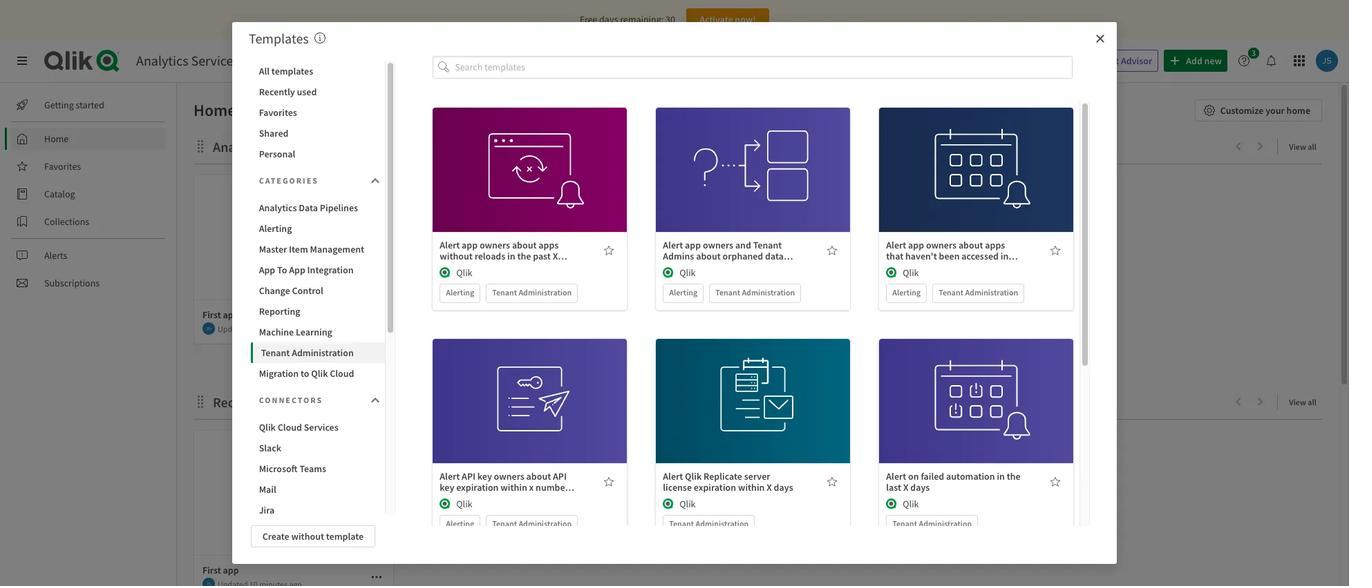 Task type: describe. For each thing, give the bounding box(es) containing it.
view all link for analytics to explore
[[1289, 138, 1322, 155]]

qlik image for alert on failed automation in the last x days
[[886, 499, 897, 510]]

updated 10 minutes ago
[[218, 324, 302, 334]]

alert app owners and tenant admins about orphaned data connections
[[663, 239, 784, 273]]

admins
[[663, 250, 694, 262]]

home inside home link
[[44, 133, 69, 145]]

orphaned
[[723, 250, 763, 262]]

x for alert qlik replicate server license expiration within x days
[[767, 482, 772, 494]]

and
[[735, 239, 751, 251]]

30
[[666, 13, 675, 26]]

qlik cloud services button
[[251, 417, 385, 438]]

machine learning button
[[251, 322, 385, 343]]

free days remaining: 30
[[580, 13, 675, 26]]

first for analytics to explore
[[203, 309, 221, 321]]

ask insight advisor
[[1074, 55, 1152, 67]]

mail button
[[251, 480, 385, 500]]

activate
[[700, 13, 733, 26]]

favorites link
[[11, 156, 166, 178]]

the inside alert app owners about apps without reloads in the past x days.
[[517, 250, 531, 262]]

template for alert app owners about apps that haven't been accessed in the last 28 days.
[[966, 148, 1004, 161]]

home main content
[[171, 83, 1349, 587]]

past
[[533, 250, 551, 262]]

catalog link
[[11, 183, 166, 205]]

integration
[[307, 264, 354, 276]]

alert on failed automation in the last x days
[[886, 470, 1021, 494]]

first for recently used
[[203, 565, 221, 577]]

qlik for alert app owners about apps without reloads in the past x days.
[[456, 267, 472, 279]]

shared button
[[251, 123, 385, 144]]

app to app integration button
[[251, 260, 385, 281]]

app for reloads
[[462, 239, 478, 251]]

days for alert on failed automation in the last x days
[[911, 482, 930, 494]]

use template for x
[[503, 380, 557, 392]]

use template for past
[[503, 148, 557, 161]]

reporting
[[259, 306, 300, 318]]

owners for about
[[703, 239, 733, 251]]

all
[[259, 65, 270, 77]]

tenant down the alert api key owners about api key expiration within x number of days.
[[492, 519, 517, 529]]

alerting button
[[251, 218, 385, 239]]

subscriptions
[[44, 277, 100, 290]]

administration inside button
[[292, 347, 354, 359]]

getting started link
[[11, 94, 166, 116]]

personal
[[259, 148, 295, 160]]

alerting for alert api key owners about api key expiration within x number of days.
[[446, 519, 474, 529]]

jira
[[259, 505, 275, 517]]

number
[[536, 482, 569, 494]]

shared
[[259, 127, 289, 140]]

tenant down been
[[939, 287, 964, 298]]

customize your home button
[[1195, 100, 1322, 122]]

home link
[[11, 128, 166, 150]]

administration down accessed at the top right of page
[[965, 287, 1018, 298]]

app to app integration
[[259, 264, 354, 276]]

1 app from the left
[[259, 264, 275, 276]]

details for connections
[[739, 179, 768, 191]]

jira button
[[251, 500, 385, 521]]

of
[[440, 493, 448, 505]]

1 horizontal spatial key
[[477, 470, 492, 483]]

connectors button
[[251, 387, 385, 415]]

tenant down alert app owners about apps without reloads in the past x days.
[[492, 287, 517, 298]]

2 app from the left
[[289, 264, 305, 276]]

accessed
[[962, 250, 999, 262]]

apps for past
[[539, 239, 559, 251]]

updated
[[218, 324, 248, 334]]

connections
[[663, 261, 714, 273]]

tenant administration down accessed at the top right of page
[[939, 287, 1018, 298]]

qlik inside the alert qlik replicate server license expiration within x days
[[685, 470, 702, 483]]

alert for alert api key owners about api key expiration within x number of days.
[[440, 470, 460, 483]]

categories button
[[251, 167, 385, 195]]

qlik image for alert api key owners about api key expiration within x number of days.
[[440, 499, 451, 510]]

create
[[262, 531, 289, 543]]

about inside the alert api key owners about api key expiration within x number of days.
[[526, 470, 551, 483]]

activate now! link
[[686, 8, 769, 30]]

use template for connections
[[726, 148, 781, 161]]

remaining:
[[620, 13, 664, 26]]

tenant down alert app owners and tenant admins about orphaned data connections
[[716, 287, 740, 298]]

tenant administration down the alert qlik replicate server license expiration within x days
[[669, 519, 749, 529]]

microsoft teams button
[[251, 459, 385, 480]]

last inside alert on failed automation in the last x days
[[886, 482, 901, 494]]

advisor
[[1121, 55, 1152, 67]]

analytics to explore
[[213, 138, 330, 156]]

to for explore
[[270, 138, 282, 156]]

migration
[[259, 368, 299, 380]]

recently inside button
[[259, 86, 295, 98]]

administration down the alert qlik replicate server license expiration within x days
[[696, 519, 749, 529]]

jacob simon image
[[203, 323, 215, 335]]

in inside alert on failed automation in the last x days
[[997, 470, 1005, 483]]

been
[[939, 250, 960, 262]]

create without template
[[262, 531, 364, 543]]

reporting button
[[251, 301, 385, 322]]

license
[[663, 482, 692, 494]]

slack
[[259, 442, 281, 455]]

tenant administration down orphaned
[[716, 287, 795, 298]]

template for alert app owners about apps without reloads in the past x days.
[[520, 148, 557, 161]]

catalog
[[44, 188, 75, 200]]

use template button for in
[[933, 144, 1020, 166]]

close image
[[1095, 33, 1106, 44]]

jacob simon image
[[203, 579, 215, 587]]

favorites inside the navigation pane element
[[44, 160, 81, 173]]

customize your home
[[1221, 104, 1311, 117]]

connectors
[[259, 395, 323, 406]]

tenant administration down alert on failed automation in the last x days
[[893, 519, 972, 529]]

personal button
[[251, 144, 385, 165]]

favorites button
[[251, 102, 385, 123]]

tenant administration down past
[[492, 287, 572, 298]]

use template button for past
[[487, 144, 573, 166]]

10
[[249, 324, 258, 334]]

add to favorites image for alert app owners about apps without reloads in the past x days.
[[604, 245, 615, 256]]

collections link
[[11, 211, 166, 233]]

collections
[[44, 216, 89, 228]]

master item management button
[[251, 239, 385, 260]]

template for alert app owners and tenant admins about orphaned data connections
[[743, 148, 781, 161]]

details button for past
[[487, 174, 573, 196]]

navigation pane element
[[0, 88, 176, 300]]

templates
[[272, 65, 313, 77]]

within inside the alert qlik replicate server license expiration within x days
[[738, 482, 765, 494]]

mail
[[259, 484, 276, 496]]

administration down number
[[519, 519, 572, 529]]

view all for analytics to explore
[[1289, 142, 1317, 152]]

x for alert on failed automation in the last x days
[[903, 482, 909, 494]]

machine learning
[[259, 326, 332, 339]]

learning
[[296, 326, 332, 339]]

analytics services element
[[136, 52, 239, 69]]

alert for alert app owners about apps that haven't been accessed in the last 28 days.
[[886, 239, 906, 251]]

owners inside the alert api key owners about api key expiration within x number of days.
[[494, 470, 524, 483]]

within inside the alert api key owners about api key expiration within x number of days.
[[501, 482, 527, 494]]

customize
[[1221, 104, 1264, 117]]

tenant inside button
[[261, 347, 290, 359]]

minutes
[[259, 324, 288, 334]]

qlik for alert api key owners about api key expiration within x number of days.
[[456, 498, 472, 511]]

alert qlik replicate server license expiration within x days
[[663, 470, 793, 494]]

haven't
[[905, 250, 937, 262]]

tenant down the "on"
[[893, 519, 917, 529]]

use template button for x
[[487, 375, 573, 397]]

tenant administration button
[[251, 343, 385, 364]]

explore
[[285, 138, 330, 156]]

data
[[299, 202, 318, 214]]

ago
[[289, 324, 302, 334]]

migration to qlik cloud
[[259, 368, 354, 380]]

administration down data
[[742, 287, 795, 298]]

your
[[1266, 104, 1285, 117]]

management
[[310, 243, 364, 256]]

analytics for analytics to explore
[[213, 138, 267, 156]]

alerting for alert app owners about apps without reloads in the past x days.
[[446, 287, 474, 298]]

all templates
[[259, 65, 313, 77]]

used inside home main content
[[267, 394, 296, 411]]

analytics to explore link
[[213, 138, 335, 156]]

started
[[76, 99, 104, 111]]

2 api from the left
[[553, 470, 567, 483]]

template for alert api key owners about api key expiration within x number of days.
[[520, 380, 557, 392]]

move collection image
[[194, 139, 207, 153]]



Task type: vqa. For each thing, say whether or not it's contained in the screenshot.
Analytics associated with Analytics to explore
yes



Task type: locate. For each thing, give the bounding box(es) containing it.
days. right the 28
[[931, 261, 953, 273]]

x right "replicate"
[[767, 482, 772, 494]]

1 horizontal spatial apps
[[985, 239, 1005, 251]]

0 vertical spatial home
[[194, 100, 236, 121]]

0 horizontal spatial expiration
[[456, 482, 499, 494]]

1 horizontal spatial qlik image
[[663, 267, 674, 278]]

0 horizontal spatial within
[[501, 482, 527, 494]]

home inside home main content
[[194, 100, 236, 121]]

first app for recently used
[[203, 565, 239, 577]]

qlik image for last
[[886, 267, 897, 278]]

add to favorites image for alert qlik replicate server license expiration within x days
[[827, 477, 838, 488]]

used down migration
[[267, 394, 296, 411]]

1 horizontal spatial last
[[902, 261, 917, 273]]

1 horizontal spatial to
[[301, 368, 309, 380]]

template for alert qlik replicate server license expiration within x days
[[743, 380, 781, 392]]

administration down past
[[519, 287, 572, 298]]

alert inside the alert qlik replicate server license expiration within x days
[[663, 470, 683, 483]]

getting
[[44, 99, 74, 111]]

personal element
[[283, 289, 305, 311], [283, 545, 305, 567]]

recently
[[259, 86, 295, 98], [213, 394, 264, 411]]

owners left x
[[494, 470, 524, 483]]

0 vertical spatial first app
[[203, 309, 239, 321]]

1 horizontal spatial expiration
[[694, 482, 736, 494]]

alert for alert on failed automation in the last x days
[[886, 470, 906, 483]]

alerting down connections
[[669, 287, 698, 298]]

expiration inside the alert api key owners about api key expiration within x number of days.
[[456, 482, 499, 494]]

0 vertical spatial without
[[440, 250, 473, 262]]

getting started
[[44, 99, 104, 111]]

view all link for recently used
[[1289, 393, 1322, 411]]

0 vertical spatial view all link
[[1289, 138, 1322, 155]]

to left explore
[[270, 138, 282, 156]]

1 first app from the top
[[203, 309, 239, 321]]

analytics
[[136, 52, 188, 69], [213, 138, 267, 156], [259, 202, 297, 214]]

details for in
[[962, 179, 991, 191]]

1 vertical spatial to
[[301, 368, 309, 380]]

2 horizontal spatial days
[[911, 482, 930, 494]]

recently down all templates
[[259, 86, 295, 98]]

app inside alert app owners about apps that haven't been accessed in the last 28 days.
[[908, 239, 924, 251]]

services inside button
[[304, 422, 339, 434]]

analytics inside home main content
[[213, 138, 267, 156]]

add to favorites image for alert app owners about apps that haven't been accessed in the last 28 days.
[[1050, 245, 1061, 256]]

days right server
[[774, 482, 793, 494]]

template for alert on failed automation in the last x days
[[966, 380, 1004, 392]]

alert up of
[[440, 470, 460, 483]]

tenant
[[753, 239, 782, 251], [492, 287, 517, 298], [716, 287, 740, 298], [939, 287, 964, 298], [261, 347, 290, 359], [492, 519, 517, 529], [669, 519, 694, 529], [893, 519, 917, 529]]

api left x
[[462, 470, 476, 483]]

details button for x
[[487, 405, 573, 428]]

searchbar element
[[801, 50, 1043, 72]]

2 personal element from the top
[[283, 545, 305, 567]]

to
[[277, 264, 287, 276]]

used inside button
[[297, 86, 317, 98]]

1 horizontal spatial app
[[289, 264, 305, 276]]

0 horizontal spatial app
[[259, 264, 275, 276]]

x inside alert on failed automation in the last x days
[[903, 482, 909, 494]]

tenant administration up migration to qlik cloud
[[261, 347, 354, 359]]

x inside the alert qlik replicate server license expiration within x days
[[767, 482, 772, 494]]

about inside alert app owners and tenant admins about orphaned data connections
[[696, 250, 721, 262]]

recently used down migration
[[213, 394, 296, 411]]

alert for alert app owners and tenant admins about orphaned data connections
[[663, 239, 683, 251]]

in inside alert app owners about apps that haven't been accessed in the last 28 days.
[[1001, 250, 1009, 262]]

1 vertical spatial recently
[[213, 394, 264, 411]]

2 horizontal spatial qlik image
[[886, 499, 897, 510]]

days. inside alert app owners about apps that haven't been accessed in the last 28 days.
[[931, 261, 953, 273]]

replicate
[[704, 470, 742, 483]]

owners for haven't
[[926, 239, 957, 251]]

templates are pre-built automations that help you automate common business workflows. get started by selecting one of the pre-built templates or choose the blank canvas to build an automation from scratch. image
[[314, 32, 325, 44]]

1 vertical spatial view all
[[1289, 397, 1317, 408]]

1 within from the left
[[501, 482, 527, 494]]

0 vertical spatial all
[[1308, 142, 1317, 152]]

1 vertical spatial view
[[1289, 397, 1306, 408]]

1 view all from the top
[[1289, 142, 1317, 152]]

jacob simon element for recently used
[[203, 579, 215, 587]]

1 horizontal spatial without
[[440, 250, 473, 262]]

data
[[765, 250, 784, 262]]

view for analytics to explore
[[1289, 142, 1306, 152]]

qlik image
[[663, 267, 674, 278], [440, 499, 451, 510], [886, 499, 897, 510]]

x inside alert app owners about apps without reloads in the past x days.
[[553, 250, 558, 262]]

about inside alert app owners about apps that haven't been accessed in the last 28 days.
[[959, 239, 983, 251]]

recently used inside home main content
[[213, 394, 296, 411]]

tenant down machine
[[261, 347, 290, 359]]

0 horizontal spatial x
[[553, 250, 558, 262]]

alerting down alert app owners about apps without reloads in the past x days.
[[446, 287, 474, 298]]

details button for connections
[[710, 174, 796, 196]]

the inside alert on failed automation in the last x days
[[1007, 470, 1021, 483]]

qlik for alert app owners and tenant admins about orphaned data connections
[[680, 267, 696, 279]]

personal element for to
[[283, 289, 305, 311]]

2 apps from the left
[[985, 239, 1005, 251]]

add to favorites image
[[604, 245, 615, 256], [827, 245, 838, 256], [1050, 245, 1061, 256], [827, 477, 838, 488], [1050, 477, 1061, 488]]

0 vertical spatial used
[[297, 86, 317, 98]]

1 vertical spatial services
[[304, 422, 339, 434]]

insight
[[1090, 55, 1119, 67]]

cloud
[[330, 368, 354, 380], [278, 422, 302, 434]]

failed
[[921, 470, 944, 483]]

microsoft
[[259, 463, 298, 476]]

1 expiration from the left
[[456, 482, 499, 494]]

slack button
[[251, 438, 385, 459]]

0 horizontal spatial home
[[44, 133, 69, 145]]

favorites
[[259, 106, 297, 119], [44, 160, 81, 173]]

0 vertical spatial cloud
[[330, 368, 354, 380]]

services up slack button at the left of the page
[[304, 422, 339, 434]]

jacob simon element for analytics to explore
[[203, 323, 215, 335]]

days inside alert on failed automation in the last x days
[[911, 482, 930, 494]]

last inside alert app owners about apps that haven't been accessed in the last 28 days.
[[902, 261, 917, 273]]

2 within from the left
[[738, 482, 765, 494]]

alert inside alert on failed automation in the last x days
[[886, 470, 906, 483]]

alert inside alert app owners about apps without reloads in the past x days.
[[440, 239, 460, 251]]

recently used down all templates
[[259, 86, 317, 98]]

use template for in
[[949, 148, 1004, 161]]

machine
[[259, 326, 294, 339]]

0 horizontal spatial api
[[462, 470, 476, 483]]

2 first from the top
[[203, 565, 221, 577]]

alerting inside button
[[259, 223, 292, 235]]

1 vertical spatial all
[[1308, 397, 1317, 408]]

2 view from the top
[[1289, 397, 1306, 408]]

2 view all from the top
[[1289, 397, 1317, 408]]

first app up jacob simon image
[[203, 309, 239, 321]]

details
[[516, 179, 544, 191], [739, 179, 768, 191], [962, 179, 991, 191], [516, 410, 544, 423], [739, 410, 768, 423], [962, 410, 991, 423]]

0 vertical spatial personal element
[[283, 289, 305, 311]]

change
[[259, 285, 290, 297]]

services left all
[[191, 52, 239, 69]]

api
[[462, 470, 476, 483], [553, 470, 567, 483]]

apps for in
[[985, 239, 1005, 251]]

free
[[580, 13, 597, 26]]

subscriptions link
[[11, 272, 166, 294]]

2 all from the top
[[1308, 397, 1317, 408]]

1 horizontal spatial within
[[738, 482, 765, 494]]

0 horizontal spatial qlik image
[[440, 267, 451, 278]]

28
[[919, 261, 929, 273]]

without down jira 'button'
[[291, 531, 324, 543]]

1 vertical spatial recently used
[[213, 394, 296, 411]]

templates
[[249, 30, 309, 47]]

qlik for alert qlik replicate server license expiration within x days
[[680, 498, 696, 511]]

1 vertical spatial last
[[886, 482, 901, 494]]

alerting down the 28
[[893, 287, 921, 298]]

1 view from the top
[[1289, 142, 1306, 152]]

days inside the alert qlik replicate server license expiration within x days
[[774, 482, 793, 494]]

home
[[194, 100, 236, 121], [44, 133, 69, 145]]

0 horizontal spatial apps
[[539, 239, 559, 251]]

alerting up master
[[259, 223, 292, 235]]

apps inside alert app owners about apps that haven't been accessed in the last 28 days.
[[985, 239, 1005, 251]]

x left the 'failed'
[[903, 482, 909, 494]]

1 vertical spatial jacob simon element
[[203, 579, 215, 587]]

recently used inside button
[[259, 86, 317, 98]]

to for qlik
[[301, 368, 309, 380]]

cloud down the connectors
[[278, 422, 302, 434]]

app right to
[[289, 264, 305, 276]]

tenant down license
[[669, 519, 694, 529]]

1 vertical spatial first
[[203, 565, 221, 577]]

that
[[886, 250, 904, 262]]

tenant inside alert app owners and tenant admins about orphaned data connections
[[753, 239, 782, 251]]

1 horizontal spatial favorites
[[259, 106, 297, 119]]

home
[[1287, 104, 1311, 117]]

app inside alert app owners about apps without reloads in the past x days.
[[462, 239, 478, 251]]

first inside first app link
[[203, 565, 221, 577]]

1 api from the left
[[462, 470, 476, 483]]

2 vertical spatial analytics
[[259, 202, 297, 214]]

alert inside alert app owners about apps that haven't been accessed in the last 28 days.
[[886, 239, 906, 251]]

owners inside alert app owners and tenant admins about orphaned data connections
[[703, 239, 733, 251]]

alert left "replicate"
[[663, 470, 683, 483]]

all for analytics to explore
[[1308, 142, 1317, 152]]

all
[[1308, 142, 1317, 152], [1308, 397, 1317, 408]]

alert left the "on"
[[886, 470, 906, 483]]

the left past
[[517, 250, 531, 262]]

qlik inside button
[[259, 422, 276, 434]]

close sidebar menu image
[[17, 55, 28, 66]]

to
[[270, 138, 282, 156], [301, 368, 309, 380]]

in inside alert app owners about apps without reloads in the past x days.
[[507, 250, 515, 262]]

first app for analytics to explore
[[203, 309, 239, 321]]

owners inside alert app owners about apps that haven't been accessed in the last 28 days.
[[926, 239, 957, 251]]

1 horizontal spatial api
[[553, 470, 567, 483]]

services
[[191, 52, 239, 69], [304, 422, 339, 434]]

used down all templates button
[[297, 86, 317, 98]]

app for haven't
[[908, 239, 924, 251]]

alerts link
[[11, 245, 166, 267]]

qlik image
[[440, 267, 451, 278], [886, 267, 897, 278], [663, 499, 674, 510]]

1 vertical spatial without
[[291, 531, 324, 543]]

1 apps from the left
[[539, 239, 559, 251]]

reloads
[[475, 250, 505, 262]]

migration to qlik cloud button
[[251, 364, 385, 384]]

1 jacob simon element from the top
[[203, 323, 215, 335]]

x right past
[[553, 250, 558, 262]]

use for past
[[503, 148, 518, 161]]

days right free on the top left of page
[[599, 13, 618, 26]]

Search text field
[[823, 50, 1043, 72]]

alert
[[440, 239, 460, 251], [663, 239, 683, 251], [886, 239, 906, 251], [440, 470, 460, 483], [663, 470, 683, 483], [886, 470, 906, 483]]

tenant right and
[[753, 239, 782, 251]]

api right x
[[553, 470, 567, 483]]

qlik image for alert app owners and tenant admins about orphaned data connections
[[663, 267, 674, 278]]

first app
[[203, 309, 239, 321], [203, 565, 239, 577]]

qlik inside "button"
[[311, 368, 328, 380]]

2 horizontal spatial x
[[903, 482, 909, 494]]

administration down machine learning button
[[292, 347, 354, 359]]

move collection image
[[194, 395, 207, 409]]

2 horizontal spatial the
[[1007, 470, 1021, 483]]

favorites inside button
[[259, 106, 297, 119]]

1 vertical spatial home
[[44, 133, 69, 145]]

recently inside home main content
[[213, 394, 264, 411]]

analytics for analytics data pipelines
[[259, 202, 297, 214]]

alert for alert qlik replicate server license expiration within x days
[[663, 470, 683, 483]]

view all
[[1289, 142, 1317, 152], [1289, 397, 1317, 408]]

app inside alert app owners and tenant admins about orphaned data connections
[[685, 239, 701, 251]]

1 horizontal spatial x
[[767, 482, 772, 494]]

1 vertical spatial view all link
[[1289, 393, 1322, 411]]

favorites up catalog
[[44, 160, 81, 173]]

alert app owners about apps that haven't been accessed in the last 28 days.
[[886, 239, 1009, 273]]

home up move collection image
[[194, 100, 236, 121]]

1 horizontal spatial home
[[194, 100, 236, 121]]

x
[[529, 482, 534, 494]]

activate now!
[[700, 13, 756, 26]]

last left the 28
[[902, 261, 917, 273]]

the inside alert app owners about apps that haven't been accessed in the last 28 days.
[[886, 261, 900, 273]]

master
[[259, 243, 287, 256]]

jacob simon element
[[203, 323, 215, 335], [203, 579, 215, 587]]

details for x
[[516, 410, 544, 423]]

1 vertical spatial personal element
[[283, 545, 305, 567]]

1 horizontal spatial used
[[297, 86, 317, 98]]

use
[[503, 148, 518, 161], [726, 148, 741, 161], [949, 148, 964, 161], [503, 380, 518, 392], [726, 380, 741, 392], [949, 380, 964, 392]]

1 horizontal spatial qlik image
[[663, 499, 674, 510]]

cloud down "tenant administration" button
[[330, 368, 354, 380]]

Search templates text field
[[455, 56, 1073, 79]]

to down "tenant administration" button
[[301, 368, 309, 380]]

0 horizontal spatial the
[[517, 250, 531, 262]]

last left the "on"
[[886, 482, 901, 494]]

0 horizontal spatial key
[[440, 482, 454, 494]]

1 horizontal spatial the
[[886, 261, 900, 273]]

analytics inside button
[[259, 202, 297, 214]]

add to favorites image for alert on failed automation in the last x days
[[1050, 477, 1061, 488]]

cloud inside "button"
[[330, 368, 354, 380]]

in right reloads
[[507, 250, 515, 262]]

the right automation
[[1007, 470, 1021, 483]]

all templates button
[[251, 61, 385, 82]]

2 expiration from the left
[[694, 482, 736, 494]]

1 horizontal spatial services
[[304, 422, 339, 434]]

0 vertical spatial to
[[270, 138, 282, 156]]

key
[[477, 470, 492, 483], [440, 482, 454, 494]]

use template button
[[487, 144, 573, 166], [710, 144, 796, 166], [933, 144, 1020, 166], [487, 375, 573, 397], [710, 375, 796, 397], [933, 375, 1020, 397]]

2 view all link from the top
[[1289, 393, 1322, 411]]

1 first from the top
[[203, 309, 221, 321]]

apps inside alert app owners about apps without reloads in the past x days.
[[539, 239, 559, 251]]

analytics data pipelines button
[[251, 198, 385, 218]]

app left to
[[259, 264, 275, 276]]

1 all from the top
[[1308, 142, 1317, 152]]

tenant administration inside button
[[261, 347, 354, 359]]

qlik cloud services
[[259, 422, 339, 434]]

0 vertical spatial view
[[1289, 142, 1306, 152]]

analytics for analytics services
[[136, 52, 188, 69]]

alert inside the alert api key owners about api key expiration within x number of days.
[[440, 470, 460, 483]]

alert up connections
[[663, 239, 683, 251]]

alerting for alert app owners about apps that haven't been accessed in the last 28 days.
[[893, 287, 921, 298]]

0 horizontal spatial last
[[886, 482, 901, 494]]

0 horizontal spatial cloud
[[278, 422, 302, 434]]

x
[[553, 250, 558, 262], [767, 482, 772, 494], [903, 482, 909, 494]]

days. right of
[[450, 493, 472, 505]]

alerts
[[44, 250, 67, 262]]

0 vertical spatial jacob simon element
[[203, 323, 215, 335]]

home down 'getting'
[[44, 133, 69, 145]]

to inside home main content
[[270, 138, 282, 156]]

last
[[902, 261, 917, 273], [886, 482, 901, 494]]

2 first app from the top
[[203, 565, 239, 577]]

1 view all link from the top
[[1289, 138, 1322, 155]]

2 jacob simon element from the top
[[203, 579, 215, 587]]

alert for alert app owners about apps without reloads in the past x days.
[[440, 239, 460, 251]]

analytics services
[[136, 52, 239, 69]]

without inside button
[[291, 531, 324, 543]]

owners left and
[[703, 239, 733, 251]]

first app link
[[194, 431, 393, 587]]

templates are pre-built automations that help you automate common business workflows. get started by selecting one of the pre-built templates or choose the blank canvas to build an automation from scratch. tooltip
[[314, 30, 325, 47]]

use for in
[[949, 148, 964, 161]]

apps right reloads
[[539, 239, 559, 251]]

analytics data pipelines
[[259, 202, 358, 214]]

owners inside alert app owners about apps without reloads in the past x days.
[[480, 239, 510, 251]]

first app up jacob simon icon
[[203, 565, 239, 577]]

favorites up shared
[[259, 106, 297, 119]]

first up jacob simon image
[[203, 309, 221, 321]]

alert left reloads
[[440, 239, 460, 251]]

0 horizontal spatial to
[[270, 138, 282, 156]]

about
[[512, 239, 537, 251], [959, 239, 983, 251], [696, 250, 721, 262], [526, 470, 551, 483]]

qlik for alert app owners about apps that haven't been accessed in the last 28 days.
[[903, 267, 919, 279]]

use template button for connections
[[710, 144, 796, 166]]

0 vertical spatial recently used
[[259, 86, 317, 98]]

expiration right of
[[456, 482, 499, 494]]

0 vertical spatial last
[[902, 261, 917, 273]]

days for alert qlik replicate server license expiration within x days
[[774, 482, 793, 494]]

0 horizontal spatial services
[[191, 52, 239, 69]]

alert left been
[[886, 239, 906, 251]]

use for connections
[[726, 148, 741, 161]]

0 horizontal spatial days
[[599, 13, 618, 26]]

1 vertical spatial analytics
[[213, 138, 267, 156]]

expiration inside the alert qlik replicate server license expiration within x days
[[694, 482, 736, 494]]

teams
[[300, 463, 326, 476]]

0 horizontal spatial qlik image
[[440, 499, 451, 510]]

template inside create without template button
[[326, 531, 364, 543]]

in
[[507, 250, 515, 262], [1001, 250, 1009, 262], [997, 470, 1005, 483]]

to inside the migration to qlik cloud "button"
[[301, 368, 309, 380]]

alerting for alert app owners and tenant admins about orphaned data connections
[[669, 287, 698, 298]]

1 personal element from the top
[[283, 289, 305, 311]]

add to favorites image for alert app owners and tenant admins about orphaned data connections
[[827, 245, 838, 256]]

without left reloads
[[440, 250, 473, 262]]

view all for recently used
[[1289, 397, 1317, 408]]

1 horizontal spatial cloud
[[330, 368, 354, 380]]

days left automation
[[911, 482, 930, 494]]

apps right been
[[985, 239, 1005, 251]]

first up jacob simon icon
[[203, 565, 221, 577]]

qlik for alert on failed automation in the last x days
[[903, 498, 919, 511]]

first
[[203, 309, 221, 321], [203, 565, 221, 577]]

about inside alert app owners about apps without reloads in the past x days.
[[512, 239, 537, 251]]

tenant administration
[[492, 287, 572, 298], [716, 287, 795, 298], [939, 287, 1018, 298], [261, 347, 354, 359], [492, 519, 572, 529], [669, 519, 749, 529], [893, 519, 972, 529]]

0 vertical spatial recently
[[259, 86, 295, 98]]

personal element for used
[[283, 545, 305, 567]]

in right automation
[[997, 470, 1005, 483]]

on
[[908, 470, 919, 483]]

owners up the 28
[[926, 239, 957, 251]]

owners left past
[[480, 239, 510, 251]]

without inside alert app owners about apps without reloads in the past x days.
[[440, 250, 473, 262]]

days. inside alert app owners about apps without reloads in the past x days.
[[440, 261, 462, 273]]

cloud inside button
[[278, 422, 302, 434]]

1 vertical spatial cloud
[[278, 422, 302, 434]]

0 horizontal spatial used
[[267, 394, 296, 411]]

0 horizontal spatial without
[[291, 531, 324, 543]]

alerting down of
[[446, 519, 474, 529]]

1 vertical spatial first app
[[203, 565, 239, 577]]

recently right move collection icon
[[213, 394, 264, 411]]

the left haven't
[[886, 261, 900, 273]]

0 vertical spatial first
[[203, 309, 221, 321]]

1 horizontal spatial days
[[774, 482, 793, 494]]

owners for reloads
[[480, 239, 510, 251]]

days.
[[440, 261, 462, 273], [931, 261, 953, 273], [450, 493, 472, 505]]

all for recently used
[[1308, 397, 1317, 408]]

microsoft teams
[[259, 463, 326, 476]]

use for x
[[503, 380, 518, 392]]

alert inside alert app owners and tenant admins about orphaned data connections
[[663, 239, 683, 251]]

days. left reloads
[[440, 261, 462, 273]]

ask insight advisor button
[[1051, 50, 1159, 72]]

1 vertical spatial used
[[267, 394, 296, 411]]

2 horizontal spatial qlik image
[[886, 267, 897, 278]]

1 vertical spatial favorites
[[44, 160, 81, 173]]

0 vertical spatial analytics
[[136, 52, 188, 69]]

view for recently used
[[1289, 397, 1306, 408]]

details button for in
[[933, 174, 1020, 196]]

days. inside the alert api key owners about api key expiration within x number of days.
[[450, 493, 472, 505]]

tenant administration down x
[[492, 519, 572, 529]]

change control
[[259, 285, 323, 297]]

app
[[462, 239, 478, 251], [685, 239, 701, 251], [908, 239, 924, 251], [223, 309, 239, 321], [223, 565, 239, 577]]

days
[[599, 13, 618, 26], [774, 482, 793, 494], [911, 482, 930, 494]]

details for past
[[516, 179, 544, 191]]

now!
[[735, 13, 756, 26]]

0 vertical spatial view all
[[1289, 142, 1317, 152]]

0 vertical spatial favorites
[[259, 106, 297, 119]]

0 vertical spatial services
[[191, 52, 239, 69]]

expiration right license
[[694, 482, 736, 494]]

automation
[[946, 470, 995, 483]]

in right accessed at the top right of page
[[1001, 250, 1009, 262]]

personal element inside first app link
[[283, 545, 305, 567]]

app for about
[[685, 239, 701, 251]]

administration down alert on failed automation in the last x days
[[919, 519, 972, 529]]

0 horizontal spatial favorites
[[44, 160, 81, 173]]

qlik image for days.
[[440, 267, 451, 278]]

jacob simon element inside first app link
[[203, 579, 215, 587]]

add to favorites image
[[604, 477, 615, 488]]



